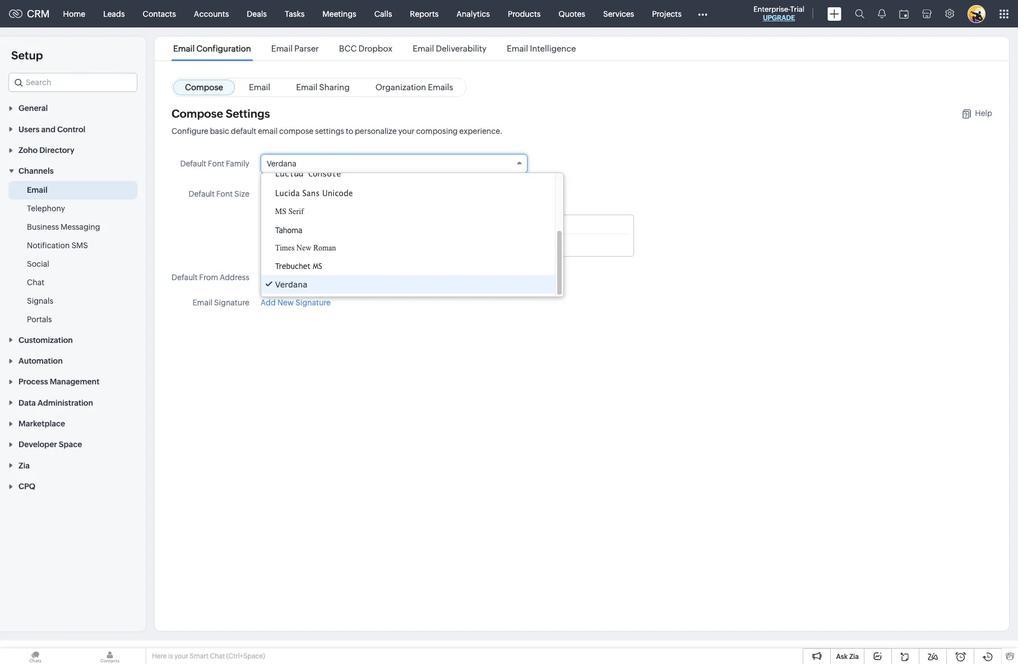 Task type: describe. For each thing, give the bounding box(es) containing it.
settings
[[226, 107, 270, 120]]

compose link
[[173, 80, 235, 95]]

email sharing link
[[284, 80, 362, 95]]

lucida console list box
[[261, 164, 564, 297]]

profile image
[[968, 5, 986, 23]]

1 vertical spatial chat
[[210, 653, 225, 661]]

email for email configuration
[[173, 44, 195, 53]]

process management button
[[0, 371, 146, 392]]

default font family
[[180, 159, 250, 168]]

1 signature from the left
[[214, 298, 250, 307]]

list containing email configuration
[[163, 36, 586, 61]]

signals
[[27, 297, 53, 306]]

default from address
[[172, 273, 250, 282]]

trebuchet ms option
[[261, 257, 555, 275]]

quotes link
[[550, 0, 595, 27]]

general
[[19, 104, 48, 113]]

0 vertical spatial your
[[399, 127, 415, 136]]

new for add
[[277, 298, 294, 307]]

data administration button
[[0, 392, 146, 413]]

email for email parser
[[271, 44, 293, 53]]

notification sms link
[[27, 240, 88, 252]]

email deliverability
[[413, 44, 487, 53]]

compose for compose
[[185, 82, 223, 92]]

products link
[[499, 0, 550, 27]]

times new roman
[[275, 244, 336, 252]]

trebuchet
[[275, 262, 311, 271]]

contacts link
[[134, 0, 185, 27]]

accounts
[[194, 9, 229, 18]]

lucida console
[[275, 169, 341, 179]]

email parser
[[271, 44, 319, 53]]

email
[[258, 127, 278, 136]]

deals
[[247, 9, 267, 18]]

lucida sans unicode
[[275, 188, 353, 198]]

upgrade
[[763, 14, 796, 22]]

process management
[[19, 378, 100, 387]]

control
[[57, 125, 85, 134]]

lucida console option
[[261, 164, 555, 184]]

email sharing
[[296, 82, 350, 92]]

business messaging
[[27, 223, 100, 232]]

default
[[231, 127, 256, 136]]

configuration
[[196, 44, 251, 53]]

dropbox
[[359, 44, 393, 53]]

signals link
[[27, 296, 53, 307]]

meetings
[[323, 9, 357, 18]]

tahoma
[[275, 226, 303, 235]]

home link
[[54, 0, 94, 27]]

marketplace button
[[0, 413, 146, 434]]

help
[[976, 109, 993, 118]]

services link
[[595, 0, 644, 27]]

enterprise-
[[754, 5, 791, 13]]

create menu image
[[828, 7, 842, 20]]

developer
[[19, 441, 57, 450]]

business
[[27, 223, 59, 232]]

calls link
[[366, 0, 401, 27]]

email configuration
[[173, 44, 251, 53]]

crm
[[27, 8, 50, 20]]

intelligence
[[530, 44, 576, 53]]

serif
[[289, 207, 304, 217]]

zoho directory button
[[0, 140, 146, 160]]

signals element
[[872, 0, 893, 27]]

verdana option
[[261, 275, 555, 294]]

calls
[[375, 9, 392, 18]]

email signature
[[193, 298, 250, 307]]

meetings link
[[314, 0, 366, 27]]

brown
[[297, 240, 315, 247]]

fox
[[317, 240, 325, 247]]

dog
[[389, 240, 399, 247]]

default for default font family
[[180, 159, 206, 168]]

email for email intelligence
[[507, 44, 528, 53]]

email for email sharing
[[296, 82, 318, 92]]

unicode
[[322, 188, 353, 198]]

times new roman option
[[261, 240, 555, 257]]

default for default font size
[[189, 190, 215, 199]]

management
[[50, 378, 100, 387]]

default for default from address
[[172, 273, 198, 282]]

sharing
[[319, 82, 350, 92]]

settings
[[315, 127, 344, 136]]

enterprise-trial upgrade
[[754, 5, 805, 22]]

size
[[235, 190, 250, 199]]

email inside channels region
[[27, 186, 48, 195]]

personalize
[[355, 127, 397, 136]]

composing
[[416, 127, 458, 136]]

data administration
[[19, 399, 93, 408]]

(ctrl+space)
[[226, 653, 265, 661]]

verdana inside field
[[267, 159, 297, 168]]

tahoma option
[[261, 221, 555, 240]]

2 signature from the left
[[296, 298, 331, 307]]

bcc
[[339, 44, 357, 53]]

analytics
[[457, 9, 490, 18]]

directory
[[39, 146, 74, 155]]

email for email signature
[[193, 298, 213, 307]]

compose
[[279, 127, 314, 136]]

console
[[308, 169, 341, 179]]

contacts image
[[75, 649, 145, 665]]

zia button
[[0, 455, 146, 476]]

ask zia
[[837, 654, 859, 661]]

bcc dropbox
[[339, 44, 393, 53]]

notification sms
[[27, 241, 88, 250]]

email intelligence link
[[505, 44, 578, 53]]

home
[[63, 9, 85, 18]]

0 horizontal spatial your
[[174, 653, 188, 661]]

Other Modules field
[[691, 5, 715, 23]]

calendar image
[[900, 9, 909, 18]]



Task type: locate. For each thing, give the bounding box(es) containing it.
default down 'configure'
[[180, 159, 206, 168]]

1 vertical spatial zia
[[850, 654, 859, 661]]

lucida for lucida sans unicode
[[275, 188, 300, 198]]

1 vertical spatial new
[[277, 298, 294, 307]]

portals
[[27, 315, 52, 324]]

ms down roman
[[313, 262, 322, 271]]

compose settings
[[172, 107, 270, 120]]

compose for compose settings
[[172, 107, 223, 120]]

leads link
[[94, 0, 134, 27]]

list
[[163, 36, 586, 61]]

signature
[[214, 298, 250, 307], [296, 298, 331, 307]]

lucida up "sans"
[[275, 169, 304, 179]]

to
[[346, 127, 353, 136]]

leads
[[103, 9, 125, 18]]

email left the parser
[[271, 44, 293, 53]]

lucida up ms serif
[[275, 188, 300, 198]]

email configuration link
[[172, 44, 253, 53]]

ms inside option
[[313, 262, 322, 271]]

users and control
[[19, 125, 85, 134]]

0 vertical spatial font
[[208, 159, 225, 168]]

new for times
[[297, 244, 311, 252]]

the
[[268, 240, 278, 247]]

chat right the smart
[[210, 653, 225, 661]]

verdana inside "option"
[[275, 280, 308, 289]]

font left size
[[216, 190, 233, 199]]

organization emails link
[[364, 80, 465, 95]]

None field
[[8, 73, 137, 92]]

profile element
[[962, 0, 993, 27]]

developer space
[[19, 441, 82, 450]]

users
[[19, 125, 40, 134]]

create menu element
[[821, 0, 849, 27]]

your left 'composing'
[[399, 127, 415, 136]]

ms serif option
[[261, 203, 555, 221]]

email down channels
[[27, 186, 48, 195]]

new inside times new roman "option"
[[297, 244, 311, 252]]

1 horizontal spatial your
[[399, 127, 415, 136]]

trial
[[791, 5, 805, 13]]

administration
[[38, 399, 93, 408]]

social
[[27, 260, 49, 269]]

bcc dropbox link
[[338, 44, 394, 53]]

0 horizontal spatial chat
[[27, 278, 44, 287]]

0 vertical spatial new
[[297, 244, 311, 252]]

the quick brown fox jumped over the lazy dog
[[268, 240, 399, 247]]

default
[[180, 159, 206, 168], [189, 190, 215, 199], [172, 273, 198, 282]]

cpq button
[[0, 476, 146, 497]]

default down the default font family
[[189, 190, 215, 199]]

font for size
[[216, 190, 233, 199]]

1 horizontal spatial signature
[[296, 298, 331, 307]]

0 horizontal spatial email link
[[27, 185, 48, 196]]

zia right ask
[[850, 654, 859, 661]]

0 vertical spatial compose
[[185, 82, 223, 92]]

1 horizontal spatial chat
[[210, 653, 225, 661]]

1 vertical spatial default
[[189, 190, 215, 199]]

automation
[[19, 357, 63, 366]]

email link down channels
[[27, 185, 48, 196]]

chat inside channels region
[[27, 278, 44, 287]]

0 vertical spatial chat
[[27, 278, 44, 287]]

sans
[[302, 188, 320, 198]]

your right is
[[174, 653, 188, 661]]

1 horizontal spatial ms
[[313, 262, 322, 271]]

zia
[[19, 462, 30, 471], [850, 654, 859, 661]]

0 horizontal spatial ms
[[275, 207, 287, 217]]

verdana down the trebuchet
[[275, 280, 308, 289]]

2 vertical spatial default
[[172, 273, 198, 282]]

add new signature
[[261, 298, 331, 307]]

zoho directory
[[19, 146, 74, 155]]

zia inside dropdown button
[[19, 462, 30, 471]]

new right quick
[[297, 244, 311, 252]]

0 vertical spatial verdana
[[267, 159, 297, 168]]

messaging
[[61, 223, 100, 232]]

default left the from
[[172, 273, 198, 282]]

1 horizontal spatial new
[[297, 244, 311, 252]]

setup
[[11, 49, 43, 62]]

font for family
[[208, 159, 225, 168]]

lucida
[[275, 169, 304, 179], [275, 188, 300, 198]]

1 vertical spatial email link
[[27, 185, 48, 196]]

compose up compose settings
[[185, 82, 223, 92]]

chat
[[27, 278, 44, 287], [210, 653, 225, 661]]

chat down social
[[27, 278, 44, 287]]

automation button
[[0, 350, 146, 371]]

1 vertical spatial lucida
[[275, 188, 300, 198]]

ms
[[275, 207, 287, 217], [313, 262, 322, 271]]

ms up preview
[[275, 207, 287, 217]]

1 horizontal spatial email link
[[237, 80, 282, 95]]

email for email deliverability
[[413, 44, 434, 53]]

ms serif
[[275, 207, 304, 217]]

email
[[173, 44, 195, 53], [271, 44, 293, 53], [413, 44, 434, 53], [507, 44, 528, 53], [249, 82, 270, 92], [296, 82, 318, 92], [27, 186, 48, 195], [193, 298, 213, 307]]

sms
[[71, 241, 88, 250]]

channels region
[[0, 181, 146, 330]]

deliverability
[[436, 44, 487, 53]]

email up settings
[[249, 82, 270, 92]]

ms inside option
[[275, 207, 287, 217]]

configure
[[172, 127, 208, 136]]

portals link
[[27, 314, 52, 326]]

0 vertical spatial default
[[180, 159, 206, 168]]

is
[[168, 653, 173, 661]]

social link
[[27, 259, 49, 270]]

2 lucida from the top
[[275, 188, 300, 198]]

1 vertical spatial your
[[174, 653, 188, 661]]

email down products link
[[507, 44, 528, 53]]

cpq
[[19, 483, 35, 491]]

Search text field
[[9, 73, 137, 91]]

1 horizontal spatial zia
[[850, 654, 859, 661]]

lazy
[[376, 240, 387, 247]]

1 vertical spatial compose
[[172, 107, 223, 120]]

1 vertical spatial font
[[216, 190, 233, 199]]

0 vertical spatial lucida
[[275, 169, 304, 179]]

compose up 'configure'
[[172, 107, 223, 120]]

notification
[[27, 241, 70, 250]]

email left sharing
[[296, 82, 318, 92]]

zia up cpq
[[19, 462, 30, 471]]

address
[[220, 273, 250, 282]]

customization button
[[0, 330, 146, 350]]

0 vertical spatial email link
[[237, 80, 282, 95]]

email link up settings
[[237, 80, 282, 95]]

verdana up lucida console
[[267, 159, 297, 168]]

data
[[19, 399, 36, 408]]

lucida sans unicode option
[[261, 184, 555, 203]]

experience.
[[460, 127, 503, 136]]

0 vertical spatial ms
[[275, 207, 287, 217]]

1 vertical spatial ms
[[313, 262, 322, 271]]

lucida for lucida console
[[275, 169, 304, 179]]

signals image
[[878, 9, 886, 19]]

process
[[19, 378, 48, 387]]

0 horizontal spatial signature
[[214, 298, 250, 307]]

0 horizontal spatial new
[[277, 298, 294, 307]]

search element
[[849, 0, 872, 27]]

trebuchet ms
[[275, 262, 322, 271]]

quick
[[280, 240, 295, 247]]

signature down 'address'
[[214, 298, 250, 307]]

verdana
[[267, 159, 297, 168], [275, 280, 308, 289]]

email deliverability link
[[411, 44, 489, 53]]

add
[[261, 298, 276, 307]]

projects
[[653, 9, 682, 18]]

organization emails
[[376, 82, 454, 92]]

ask
[[837, 654, 848, 661]]

email left configuration
[[173, 44, 195, 53]]

search image
[[855, 9, 865, 19]]

email down reports link
[[413, 44, 434, 53]]

family
[[226, 159, 250, 168]]

telephony
[[27, 204, 65, 213]]

1 vertical spatial verdana
[[275, 280, 308, 289]]

chats image
[[0, 649, 71, 665]]

smart
[[190, 653, 209, 661]]

here
[[152, 653, 167, 661]]

times
[[275, 244, 295, 252]]

email link
[[237, 80, 282, 95], [27, 185, 48, 196]]

default font size
[[189, 190, 250, 199]]

business messaging link
[[27, 222, 100, 233]]

Verdana field
[[261, 154, 528, 173]]

channels button
[[0, 160, 146, 181]]

tasks
[[285, 9, 305, 18]]

over
[[350, 240, 363, 247]]

signature down trebuchet ms
[[296, 298, 331, 307]]

email down the from
[[193, 298, 213, 307]]

1 lucida from the top
[[275, 169, 304, 179]]

configure basic default email compose settings to personalize your composing experience.
[[172, 127, 503, 136]]

marketplace
[[19, 420, 65, 429]]

new right add
[[277, 298, 294, 307]]

font left family
[[208, 159, 225, 168]]

0 vertical spatial zia
[[19, 462, 30, 471]]

0 horizontal spatial zia
[[19, 462, 30, 471]]



Task type: vqa. For each thing, say whether or not it's contained in the screenshot.
"Font" corresponding to Size
yes



